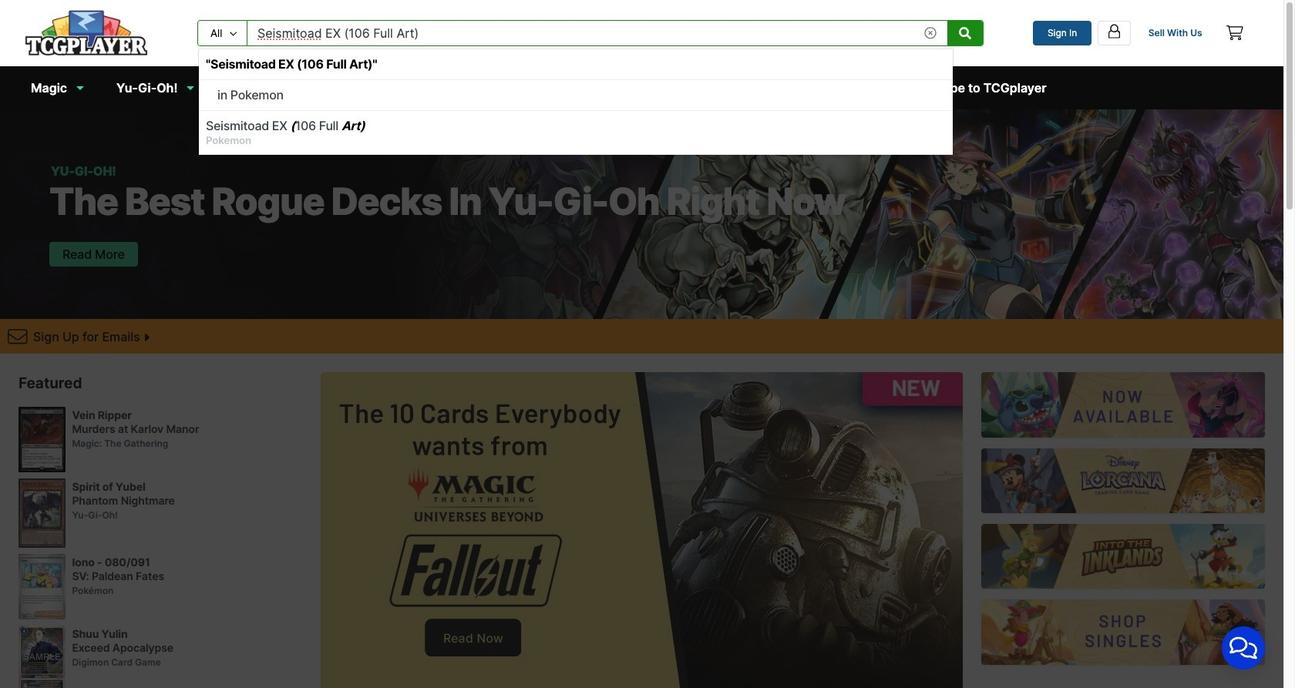 Task type: locate. For each thing, give the bounding box(es) containing it.
tcgplayer.com image
[[25, 10, 148, 56]]

Try "Rebecca Guay lands" text field
[[248, 21, 914, 45]]

4 shop disney lorcana: into the inklands singles image from the top
[[982, 600, 1265, 665]]

iono - 080/091 image
[[19, 554, 66, 620]]

application
[[1204, 608, 1284, 689]]

caret right image
[[144, 332, 150, 344]]

spirit of yubel image
[[19, 479, 66, 548]]

1 shop disney lorcana: into the inklands singles image from the top
[[982, 373, 1265, 438]]

shop disney lorcana: into the inklands singles image
[[982, 373, 1265, 438], [982, 448, 1265, 514], [982, 524, 1265, 589], [982, 600, 1265, 665]]

view your shopping cart image
[[1227, 26, 1244, 40]]

user icon image
[[1106, 23, 1123, 39]]



Task type: describe. For each thing, give the bounding box(es) containing it.
vein ripper image
[[19, 407, 66, 473]]

3 shop disney lorcana: into the inklands singles image from the top
[[982, 524, 1265, 589]]

envelope image
[[8, 327, 27, 346]]

10 cards everybody wants from universes beyond: fallout image
[[321, 373, 963, 689]]

main navigation navigation
[[0, 0, 1284, 689]]

clear the search field image
[[925, 27, 937, 39]]

submit your search image
[[960, 27, 972, 39]]

2 shop disney lorcana: into the inklands singles image from the top
[[982, 448, 1265, 514]]

shuu yulin image
[[19, 626, 66, 689]]



Task type: vqa. For each thing, say whether or not it's contained in the screenshot.
Password password field
no



